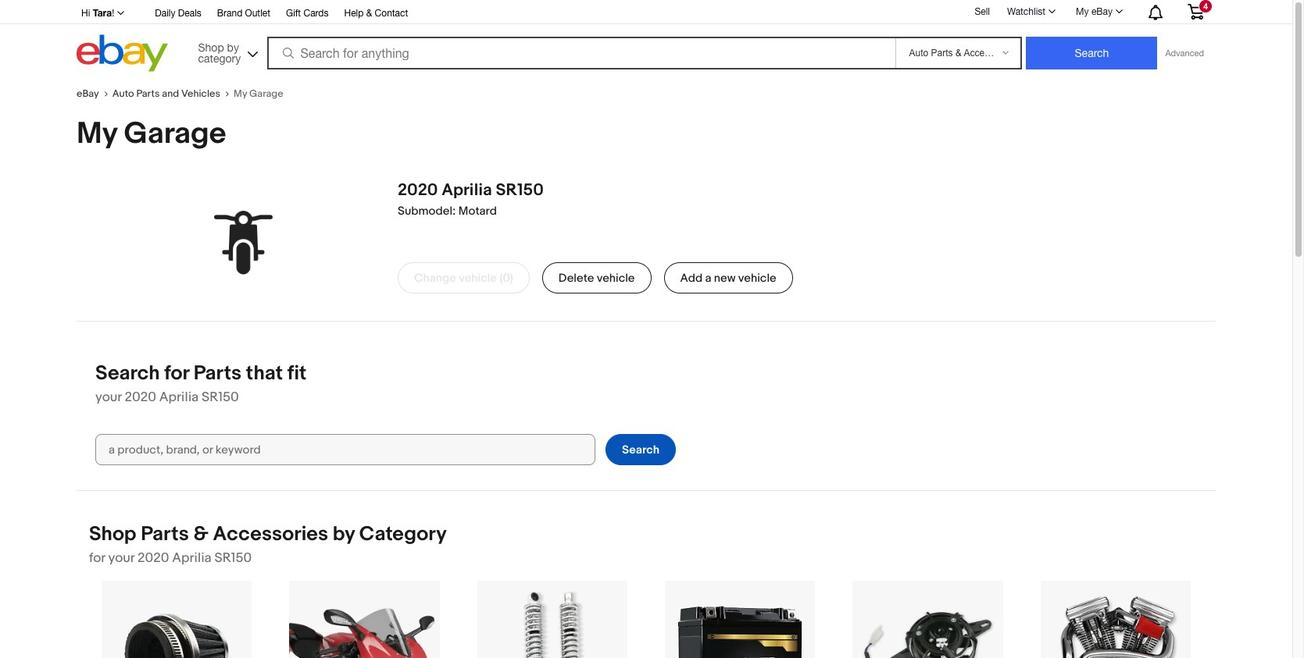 Task type: vqa. For each thing, say whether or not it's contained in the screenshot.
confidence
no



Task type: locate. For each thing, give the bounding box(es) containing it.
1 horizontal spatial ebay
[[1092, 6, 1113, 17]]

cards
[[304, 8, 329, 19]]

2 horizontal spatial my
[[1077, 6, 1089, 17]]

0 vertical spatial ebay
[[1092, 6, 1113, 17]]

0 vertical spatial aprilia
[[442, 181, 492, 201]]

by down brand
[[227, 41, 239, 54]]

advanced
[[1166, 48, 1205, 58]]

1 horizontal spatial for
[[164, 362, 189, 386]]

1 vertical spatial aprilia
[[159, 390, 199, 406]]

parts for &
[[141, 523, 189, 547]]

1 vehicle from the left
[[459, 271, 497, 286]]

&
[[366, 8, 372, 19], [193, 523, 209, 547]]

0 vertical spatial shop
[[198, 41, 224, 54]]

0 horizontal spatial for
[[89, 551, 105, 567]]

None submit
[[1027, 37, 1158, 70]]

search inside search button
[[622, 443, 660, 458]]

garage down shop by category dropdown button
[[249, 88, 283, 100]]

0 vertical spatial &
[[366, 8, 372, 19]]

aprilia
[[442, 181, 492, 201], [159, 390, 199, 406], [172, 551, 212, 567]]

1 vertical spatial sr150
[[202, 390, 239, 406]]

garage down auto parts and vehicles link
[[124, 116, 226, 152]]

search button
[[606, 435, 676, 466]]

2 vertical spatial sr150
[[215, 551, 252, 567]]

for
[[164, 362, 189, 386], [89, 551, 105, 567]]

shop by category
[[198, 41, 241, 64]]

brand outlet link
[[217, 5, 271, 23]]

sr150 inside 2020 aprilia sr150 submodel: motard
[[496, 181, 544, 201]]

2020 inside "search for parts that fit your 2020 aprilia sr150"
[[125, 390, 156, 406]]

1 horizontal spatial my
[[234, 88, 247, 100]]

2 vertical spatial my
[[77, 116, 117, 152]]

help & contact
[[344, 8, 408, 19]]

vehicles
[[181, 88, 221, 100]]

0 horizontal spatial garage
[[124, 116, 226, 152]]

0 horizontal spatial ebay
[[77, 88, 99, 100]]

3 vehicle from the left
[[739, 271, 777, 286]]

Search search field
[[95, 435, 596, 466]]

vehicle inside button
[[597, 271, 635, 286]]

submodel:
[[398, 204, 456, 219]]

auto
[[112, 88, 134, 100]]

1 horizontal spatial shop
[[198, 41, 224, 54]]

by
[[227, 41, 239, 54], [333, 523, 355, 547]]

my right vehicles
[[234, 88, 247, 100]]

auto parts and vehicles link
[[112, 88, 234, 100]]

deals
[[178, 8, 202, 19]]

shop parts & accessories by category for your 2020 aprilia sr150
[[89, 523, 447, 567]]

brand outlet
[[217, 8, 271, 19]]

ebay left auto
[[77, 88, 99, 100]]

aprilia inside shop parts & accessories by category for your 2020 aprilia sr150
[[172, 551, 212, 567]]

1 vertical spatial parts
[[194, 362, 242, 386]]

2 horizontal spatial vehicle
[[739, 271, 777, 286]]

0 horizontal spatial by
[[227, 41, 239, 54]]

2020
[[398, 181, 438, 201], [125, 390, 156, 406], [138, 551, 169, 567]]

search
[[95, 362, 160, 386], [622, 443, 660, 458]]

0 horizontal spatial &
[[193, 523, 209, 547]]

ebay right watchlist link
[[1092, 6, 1113, 17]]

0 vertical spatial your
[[95, 390, 122, 406]]

parts for and
[[136, 88, 160, 100]]

0 vertical spatial sr150
[[496, 181, 544, 201]]

1 vertical spatial garage
[[124, 116, 226, 152]]

search inside "search for parts that fit your 2020 aprilia sr150"
[[95, 362, 160, 386]]

shop inside shop parts & accessories by category for your 2020 aprilia sr150
[[89, 523, 136, 547]]

1 vertical spatial for
[[89, 551, 105, 567]]

hi tara !
[[81, 7, 114, 19]]

& left accessories
[[193, 523, 209, 547]]

vehicle right the delete
[[597, 271, 635, 286]]

my
[[1077, 6, 1089, 17], [234, 88, 247, 100], [77, 116, 117, 152]]

for inside shop parts & accessories by category for your 2020 aprilia sr150
[[89, 551, 105, 567]]

1 vertical spatial &
[[193, 523, 209, 547]]

1 horizontal spatial vehicle
[[597, 271, 635, 286]]

2020 inside 2020 aprilia sr150 submodel: motard
[[398, 181, 438, 201]]

shop
[[198, 41, 224, 54], [89, 523, 136, 547]]

sell
[[975, 6, 990, 17]]

1 vertical spatial 2020
[[125, 390, 156, 406]]

0 vertical spatial parts
[[136, 88, 160, 100]]

0 vertical spatial my
[[1077, 6, 1089, 17]]

your inside "search for parts that fit your 2020 aprilia sr150"
[[95, 390, 122, 406]]

1 vertical spatial my garage
[[77, 116, 226, 152]]

my garage
[[234, 88, 283, 100], [77, 116, 226, 152]]

1 horizontal spatial &
[[366, 8, 372, 19]]

2020 aprilia sr150 image
[[139, 165, 348, 321]]

gift cards
[[286, 8, 329, 19]]

0 horizontal spatial vehicle
[[459, 271, 497, 286]]

list
[[77, 581, 1216, 659]]

1 vertical spatial my
[[234, 88, 247, 100]]

2 vertical spatial aprilia
[[172, 551, 212, 567]]

shop for parts
[[89, 523, 136, 547]]

0 horizontal spatial my garage
[[77, 116, 226, 152]]

2020 aprilia sr150 submodel: motard
[[398, 181, 544, 219]]

0 vertical spatial 2020
[[398, 181, 438, 201]]

my garage down category
[[234, 88, 283, 100]]

ebay
[[1092, 6, 1113, 17], [77, 88, 99, 100]]

0 horizontal spatial search
[[95, 362, 160, 386]]

Search for anything text field
[[269, 38, 893, 68]]

vehicle right 'new'
[[739, 271, 777, 286]]

ebay inside my garage main content
[[77, 88, 99, 100]]

my down ebay 'link' at the left top of the page
[[77, 116, 117, 152]]

your
[[95, 390, 122, 406], [108, 551, 135, 567]]

vehicle
[[459, 271, 497, 286], [597, 271, 635, 286], [739, 271, 777, 286]]

1 vertical spatial ebay
[[77, 88, 99, 100]]

1 horizontal spatial search
[[622, 443, 660, 458]]

by left category
[[333, 523, 355, 547]]

0 vertical spatial for
[[164, 362, 189, 386]]

1 horizontal spatial my garage
[[234, 88, 283, 100]]

hi
[[81, 8, 90, 19]]

sr150
[[496, 181, 544, 201], [202, 390, 239, 406], [215, 551, 252, 567]]

garage
[[249, 88, 283, 100], [124, 116, 226, 152]]

0 horizontal spatial shop
[[89, 523, 136, 547]]

2020 inside shop parts & accessories by category for your 2020 aprilia sr150
[[138, 551, 169, 567]]

my garage down auto parts and vehicles
[[77, 116, 226, 152]]

my ebay link
[[1068, 2, 1130, 21]]

aprilia inside 2020 aprilia sr150 submodel: motard
[[442, 181, 492, 201]]

vehicle left the (0)
[[459, 271, 497, 286]]

shop for by
[[198, 41, 224, 54]]

0 vertical spatial garage
[[249, 88, 283, 100]]

0 vertical spatial search
[[95, 362, 160, 386]]

1 horizontal spatial by
[[333, 523, 355, 547]]

daily deals link
[[155, 5, 202, 23]]

1 vertical spatial your
[[108, 551, 135, 567]]

(0)
[[500, 271, 513, 286]]

parts inside shop parts & accessories by category for your 2020 aprilia sr150
[[141, 523, 189, 547]]

0 vertical spatial by
[[227, 41, 239, 54]]

sell link
[[968, 6, 997, 17]]

1 vertical spatial shop
[[89, 523, 136, 547]]

2 vertical spatial 2020
[[138, 551, 169, 567]]

aprilia inside "search for parts that fit your 2020 aprilia sr150"
[[159, 390, 199, 406]]

& right help
[[366, 8, 372, 19]]

2 vertical spatial parts
[[141, 523, 189, 547]]

advanced link
[[1158, 38, 1212, 69]]

1 vertical spatial search
[[622, 443, 660, 458]]

my right watchlist link
[[1077, 6, 1089, 17]]

add a new vehicle button
[[664, 263, 793, 294]]

& inside shop parts & accessories by category for your 2020 aprilia sr150
[[193, 523, 209, 547]]

shop inside shop by category
[[198, 41, 224, 54]]

vehicle for change
[[459, 271, 497, 286]]

2 vehicle from the left
[[597, 271, 635, 286]]

parts
[[136, 88, 160, 100], [194, 362, 242, 386], [141, 523, 189, 547]]

1 vertical spatial by
[[333, 523, 355, 547]]



Task type: describe. For each thing, give the bounding box(es) containing it.
add
[[680, 271, 703, 286]]

category
[[198, 52, 241, 64]]

help & contact link
[[344, 5, 408, 23]]

search for parts that fit your 2020 aprilia sr150
[[95, 362, 307, 406]]

search for search
[[622, 443, 660, 458]]

and
[[162, 88, 179, 100]]

0 horizontal spatial my
[[77, 116, 117, 152]]

search for search for parts that fit your 2020 aprilia sr150
[[95, 362, 160, 386]]

delete
[[559, 271, 594, 286]]

shop by category button
[[191, 35, 261, 68]]

gift cards link
[[286, 5, 329, 23]]

1 horizontal spatial garage
[[249, 88, 283, 100]]

my inside account navigation
[[1077, 6, 1089, 17]]

watchlist
[[1008, 6, 1046, 17]]

fit
[[287, 362, 307, 386]]

4 link
[[1179, 0, 1214, 23]]

gift
[[286, 8, 301, 19]]

a
[[705, 271, 712, 286]]

motard
[[459, 204, 497, 219]]

my ebay
[[1077, 6, 1113, 17]]

delete vehicle button
[[542, 263, 652, 294]]

0 vertical spatial my garage
[[234, 88, 283, 100]]

shop by category banner
[[73, 0, 1216, 76]]

change
[[414, 271, 456, 286]]

account navigation
[[73, 0, 1216, 24]]

add a new vehicle
[[680, 271, 777, 286]]

watchlist link
[[999, 2, 1063, 21]]

vehicle for delete
[[597, 271, 635, 286]]

sr150 inside "search for parts that fit your 2020 aprilia sr150"
[[202, 390, 239, 406]]

list inside my garage main content
[[77, 581, 1216, 659]]

help
[[344, 8, 364, 19]]

ebay link
[[77, 88, 112, 100]]

vehicle inside 'button'
[[739, 271, 777, 286]]

by inside shop by category
[[227, 41, 239, 54]]

outlet
[[245, 8, 271, 19]]

for inside "search for parts that fit your 2020 aprilia sr150"
[[164, 362, 189, 386]]

tara
[[93, 7, 112, 19]]

none submit inside shop by category banner
[[1027, 37, 1158, 70]]

accessories
[[213, 523, 328, 547]]

brand
[[217, 8, 243, 19]]

& inside account navigation
[[366, 8, 372, 19]]

new
[[714, 271, 736, 286]]

category
[[359, 523, 447, 547]]

that
[[246, 362, 283, 386]]

sr150 inside shop parts & accessories by category for your 2020 aprilia sr150
[[215, 551, 252, 567]]

your inside shop parts & accessories by category for your 2020 aprilia sr150
[[108, 551, 135, 567]]

ebay inside the 'my ebay' link
[[1092, 6, 1113, 17]]

4
[[1204, 2, 1209, 11]]

!
[[112, 8, 114, 19]]

my garage main content
[[64, 76, 1229, 659]]

daily
[[155, 8, 175, 19]]

by inside shop parts & accessories by category for your 2020 aprilia sr150
[[333, 523, 355, 547]]

delete vehicle
[[559, 271, 635, 286]]

change vehicle (0)
[[414, 271, 513, 286]]

contact
[[375, 8, 408, 19]]

parts inside "search for parts that fit your 2020 aprilia sr150"
[[194, 362, 242, 386]]

daily deals
[[155, 8, 202, 19]]

auto parts and vehicles
[[112, 88, 221, 100]]



